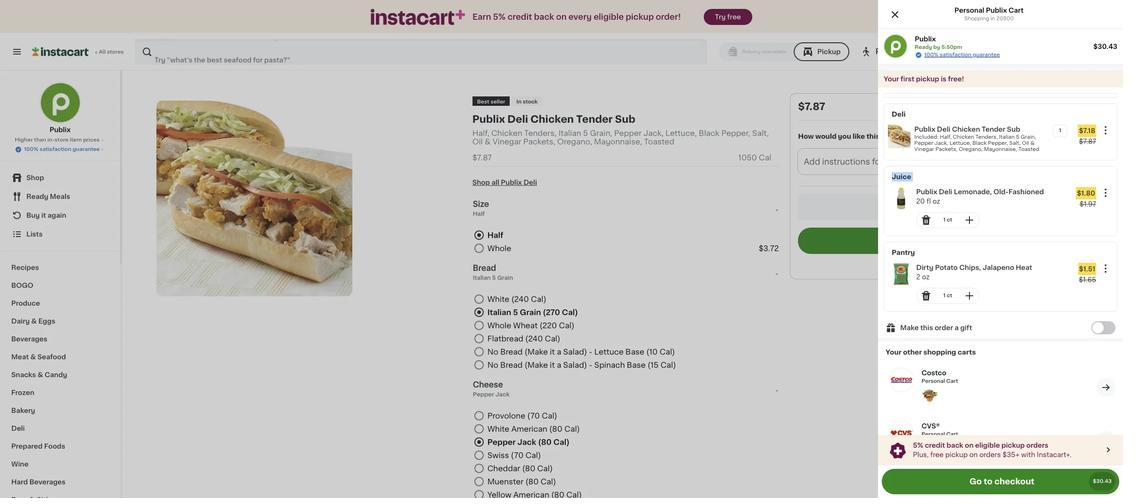 Task type: vqa. For each thing, say whether or not it's contained in the screenshot.
Gift Delivery Near Me "Gift"
no



Task type: locate. For each thing, give the bounding box(es) containing it.
pickup
[[876, 48, 901, 55], [817, 49, 841, 55]]

ready by 5:50pm
[[997, 48, 1062, 55]]

cal) down cheddar (80 cal)
[[541, 478, 556, 486]]

all stores
[[99, 49, 124, 55]]

potato
[[935, 265, 958, 271]]

1 vertical spatial bread
[[500, 362, 523, 369]]

2 product group from the top
[[884, 184, 1117, 232]]

100% down higher
[[24, 147, 38, 152]]

chicken inside half, chicken tenders, italian 5 grain, pepper jack, lettuce, black pepper, salt, oil & vinegar packets, oregano, mayonnaise, toasted
[[491, 129, 522, 137]]

by inside publix ready by 5:50pm
[[933, 45, 940, 50]]

0 horizontal spatial this
[[867, 133, 880, 140]]

0 horizontal spatial tender
[[576, 114, 613, 124]]

100% inside 100% satisfaction guarantee place your order with peace of mind.
[[899, 289, 917, 295]]

add inside 'button'
[[920, 237, 937, 245]]

guarantee down prices
[[73, 147, 100, 152]]

1 horizontal spatial add
[[1054, 264, 1068, 271]]

- for spinach
[[589, 362, 592, 369]]

2 vertical spatial guarantee
[[961, 289, 996, 295]]

of
[[977, 298, 984, 305]]

- up no bread (make it a salad) - spinach base (15 cal)
[[589, 348, 592, 356]]

deli for publix deli chicken tender sub included: half, chicken tenders, italian 5 grain, pepper jack, lettuce, black pepper, salt, oil & vinegar packets, oregano, mayonnaise, toasted
[[937, 126, 951, 133]]

stores
[[107, 49, 124, 55]]

list
[[1079, 264, 1089, 271]]

add to cart button
[[798, 228, 1089, 254]]

0 horizontal spatial grain,
[[590, 129, 612, 137]]

oregano, inside half, chicken tenders, italian 5 grain, pepper jack, lettuce, black pepper, salt, oil & vinegar packets, oregano, mayonnaise, toasted
[[557, 138, 592, 146]]

white
[[487, 296, 510, 303], [487, 426, 510, 433]]

instacart logo image
[[32, 46, 89, 57]]

this right make
[[920, 325, 933, 332]]

2 vertical spatial it
[[550, 362, 555, 369]]

increment quantity of publix deli lemonade, old-fashioned image
[[964, 215, 975, 226]]

1 horizontal spatial 5%
[[913, 443, 923, 449]]

a
[[955, 325, 959, 332], [557, 348, 561, 356], [557, 362, 561, 369]]

bogo link
[[6, 277, 114, 295]]

satisfaction inside button
[[40, 147, 71, 152]]

1 vertical spatial vinegar
[[914, 147, 934, 152]]

ready
[[915, 45, 932, 50], [997, 48, 1021, 55]]

& inside half, chicken tenders, italian 5 grain, pepper jack, lettuce, black pepper, salt, oil & vinegar packets, oregano, mayonnaise, toasted
[[485, 138, 491, 146]]

credit
[[508, 13, 532, 21], [925, 443, 945, 449]]

1 - from the top
[[589, 348, 592, 356]]

included:
[[914, 135, 939, 140]]

5:50pm
[[942, 45, 962, 50], [1034, 48, 1062, 55]]

other
[[903, 350, 922, 356]]

1 (make from the top
[[525, 348, 548, 356]]

0 vertical spatial base
[[626, 348, 644, 356]]

1 vertical spatial black
[[973, 141, 987, 146]]

0 vertical spatial oz
[[933, 198, 940, 205]]

whole
[[487, 245, 511, 252], [487, 322, 511, 330]]

shop inside shop link
[[26, 175, 44, 181]]

100% satisfaction guarantee link up peace on the right bottom of page
[[899, 287, 996, 297]]

salad) for spinach
[[563, 362, 587, 369]]

pickup up $35+ at the right bottom of page
[[1002, 443, 1025, 449]]

1 horizontal spatial shop
[[472, 179, 490, 186]]

base for spinach
[[627, 362, 646, 369]]

pickup left is
[[916, 76, 939, 82]]

5:50pm inside publix ready by 5:50pm
[[942, 45, 962, 50]]

1 go to cart element from the top
[[1097, 379, 1116, 397]]

publix for publix deli chicken tender sub included: half, chicken tenders, italian 5 grain, pepper jack, lettuce, black pepper, salt, oil & vinegar packets, oregano, mayonnaise, toasted
[[914, 126, 936, 133]]

sub for publix deli chicken tender sub
[[615, 114, 635, 124]]

deli up included:
[[937, 126, 951, 133]]

1 vertical spatial no
[[487, 362, 498, 369]]

publix up store
[[50, 127, 71, 133]]

guarantee right the way
[[973, 52, 1000, 57]]

go to cart image
[[1101, 436, 1112, 447]]

publix
[[986, 7, 1007, 14], [915, 36, 936, 42], [931, 48, 953, 55], [472, 114, 505, 124], [914, 126, 936, 133], [50, 127, 71, 133], [916, 189, 937, 196]]

with inside 100% satisfaction guarantee place your order with peace of mind.
[[939, 298, 953, 305]]

vinegar down included:
[[914, 147, 934, 152]]

go to cart element
[[1097, 379, 1116, 397], [1097, 432, 1116, 451]]

eligible
[[594, 13, 624, 21], [975, 443, 1000, 449]]

shop for shop all publix deli
[[472, 179, 490, 186]]

vinegar inside half, chicken tenders, italian 5 grain, pepper jack, lettuce, black pepper, salt, oil & vinegar packets, oregano, mayonnaise, toasted
[[493, 138, 521, 146]]

1 for publix deli lemonade, old-fashioned 20 fl oz
[[943, 218, 946, 223]]

it right buy
[[41, 212, 46, 219]]

$30.43
[[1094, 43, 1118, 50], [1093, 480, 1112, 485]]

0 vertical spatial pepper
[[614, 129, 642, 137]]

orders left $35+ at the right bottom of page
[[980, 452, 1001, 459]]

0 horizontal spatial $7.87
[[472, 154, 492, 162]]

ready inside publix ready by 5:50pm
[[915, 45, 932, 50]]

0 horizontal spatial pickup
[[817, 49, 841, 55]]

None search field
[[135, 39, 707, 65]]

deli
[[892, 111, 906, 118], [507, 114, 528, 124], [937, 126, 951, 133], [939, 189, 952, 196], [11, 426, 25, 433]]

publix deli chicken tender sub
[[472, 114, 635, 124]]

cal) right (10
[[660, 348, 675, 356]]

deli down bakery in the bottom left of the page
[[11, 426, 25, 433]]

buy
[[26, 212, 40, 219]]

beverages down dairy & eggs
[[11, 336, 47, 343]]

publix inside publix deli lemonade, old-fashioned 20 fl oz
[[916, 189, 937, 196]]

remove publix deli lemonade, old-fashioned image
[[921, 215, 932, 226]]

oregano, down publix deli chicken tender sub
[[557, 138, 592, 146]]

black inside half, chicken tenders, italian 5 grain, pepper jack, lettuce, black pepper, salt, oil & vinegar packets, oregano, mayonnaise, toasted
[[699, 129, 719, 137]]

your first pickup is free!
[[884, 76, 964, 82]]

1 ct for 2 oz
[[943, 294, 952, 299]]

1 vertical spatial your
[[886, 350, 902, 356]]

floral arrangement image
[[922, 388, 939, 405]]

back
[[534, 13, 554, 21], [947, 443, 963, 449]]

guarantee inside 100% satisfaction guarantee place your order with peace of mind.
[[961, 289, 996, 295]]

0 horizontal spatial credit
[[508, 13, 532, 21]]

oregano,
[[557, 138, 592, 146], [959, 147, 983, 152]]

$7.87 down the "$7.18"
[[1079, 139, 1096, 145]]

tender for publix deli chicken tender sub
[[576, 114, 613, 124]]

personal inside personal publix cart shopping in 20500
[[955, 7, 984, 14]]

packets, inside half, chicken tenders, italian 5 grain, pepper jack, lettuce, black pepper, salt, oil & vinegar packets, oregano, mayonnaise, toasted
[[523, 138, 555, 146]]

ct for 20 fl oz
[[947, 218, 952, 223]]

100% inside button
[[24, 147, 38, 152]]

1 vertical spatial credit
[[925, 443, 945, 449]]

eligible right every
[[594, 13, 624, 21]]

eligible up go
[[975, 443, 1000, 449]]

shop up buy
[[26, 175, 44, 181]]

satisfaction down publix ready by 5:50pm
[[940, 52, 972, 57]]

half, inside publix deli chicken tender sub included: half, chicken tenders, italian 5 grain, pepper jack, lettuce, black pepper, salt, oil & vinegar packets, oregano, mayonnaise, toasted
[[940, 135, 952, 140]]

cart down costco
[[946, 379, 958, 384]]

with right $35+ at the right bottom of page
[[1021, 452, 1035, 459]]

cal) down white american (80 cal)
[[554, 439, 570, 446]]

1 horizontal spatial free
[[930, 452, 944, 459]]

white down "provolone"
[[487, 426, 510, 433]]

dairy
[[11, 318, 30, 325]]

0 horizontal spatial 100%
[[24, 147, 38, 152]]

orders up instacart+.
[[1026, 443, 1049, 449]]

personal up shopping
[[955, 7, 984, 14]]

free inside 5% credit back on eligible pickup orders plus, free pickup on orders $35+ with instacart+.
[[930, 452, 944, 459]]

cal) right the (270
[[562, 309, 578, 316]]

add down remove publix deli lemonade, old-fashioned image
[[920, 237, 937, 245]]

base for lettuce
[[626, 348, 644, 356]]

1 horizontal spatial pepper,
[[988, 141, 1008, 146]]

$1.80
[[1077, 190, 1095, 197]]

0 horizontal spatial to
[[939, 237, 948, 245]]

0 vertical spatial this
[[867, 133, 880, 140]]

2 horizontal spatial pepper
[[914, 141, 933, 146]]

bakery
[[11, 408, 35, 415]]

1 white from the top
[[487, 296, 510, 303]]

1 vertical spatial oregano,
[[959, 147, 983, 152]]

cart
[[950, 237, 967, 245]]

snacks & candy
[[11, 372, 67, 379]]

publix for publix
[[50, 127, 71, 133]]

0 horizontal spatial shop
[[26, 175, 44, 181]]

swiss
[[487, 452, 509, 460]]

pepper
[[614, 129, 642, 137], [914, 141, 933, 146], [487, 439, 516, 446]]

(make for no bread (make it a salad) - lettuce base (10 cal)
[[525, 348, 548, 356]]

lettuce
[[594, 348, 624, 356]]

cheddar (80 cal)
[[487, 465, 553, 473]]

oz right the fl
[[933, 198, 940, 205]]

italian 5 grain (270 cal)
[[487, 309, 578, 316]]

with
[[939, 298, 953, 305], [1021, 452, 1035, 459]]

packets, down publix deli chicken tender sub
[[523, 138, 555, 146]]

1 ct left peace on the right bottom of page
[[943, 294, 952, 299]]

1 vertical spatial satisfaction
[[40, 147, 71, 152]]

prices
[[83, 138, 100, 143]]

0 horizontal spatial pepper,
[[721, 129, 750, 137]]

5:50pm left 3 button
[[1034, 48, 1062, 55]]

to inside 'button'
[[939, 237, 948, 245]]

to right go
[[984, 479, 993, 486]]

0 horizontal spatial 5%
[[493, 13, 506, 21]]

increment quantity of dirty potato chips, jalapeno heat image
[[964, 291, 975, 302]]

salt, inside half, chicken tenders, italian 5 grain, pepper jack, lettuce, black pepper, salt, oil & vinegar packets, oregano, mayonnaise, toasted
[[752, 129, 769, 137]]

way
[[955, 48, 971, 55]]

a for no bread (make it a salad) - lettuce base (10 cal)
[[557, 348, 561, 356]]

2 go to cart element from the top
[[1097, 432, 1116, 451]]

bread for no bread (make it a salad) - spinach base (15 cal)
[[500, 362, 523, 369]]

publix down best seller
[[472, 114, 505, 124]]

& for candy
[[38, 372, 43, 379]]

product group containing publix deli lemonade, old-fashioned
[[884, 184, 1117, 232]]

deli inside publix deli chicken tender sub included: half, chicken tenders, italian 5 grain, pepper jack, lettuce, black pepper, salt, oil & vinegar packets, oregano, mayonnaise, toasted
[[937, 126, 951, 133]]

pickup down cvs® personal cart
[[945, 452, 968, 459]]

5% right the earn
[[493, 13, 506, 21]]

1 vertical spatial add
[[1054, 264, 1068, 271]]

2 - from the top
[[589, 362, 592, 369]]

italian inside publix deli chicken tender sub included: half, chicken tenders, italian 5 grain, pepper jack, lettuce, black pepper, salt, oil & vinegar packets, oregano, mayonnaise, toasted
[[999, 135, 1015, 140]]

100% satisfaction guarantee down higher than in-store item prices link
[[24, 147, 100, 152]]

prepared
[[11, 444, 43, 450]]

go to cart element for cvs®
[[1097, 432, 1116, 451]]

1 vertical spatial free
[[930, 452, 944, 459]]

pickup inside "popup button"
[[876, 48, 901, 55]]

personal
[[955, 7, 984, 14], [922, 379, 945, 384], [922, 433, 945, 438]]

0 vertical spatial 1
[[1059, 128, 1061, 133]]

publix inside personal publix cart shopping in 20500
[[986, 7, 1007, 14]]

publix up in
[[986, 7, 1007, 14]]

a down the no bread (make it a salad) - lettuce base (10 cal) at the bottom of page
[[557, 362, 561, 369]]

0 horizontal spatial back
[[534, 13, 554, 21]]

None field
[[1100, 125, 1111, 136], [1100, 188, 1111, 199], [1100, 263, 1111, 275], [1100, 125, 1111, 136], [1100, 188, 1111, 199], [1100, 263, 1111, 275]]

(270
[[543, 309, 560, 316]]

fashioned
[[1009, 189, 1044, 196]]

0 horizontal spatial mayonnaise,
[[594, 138, 642, 146]]

2 horizontal spatial italian
[[999, 135, 1015, 140]]

100% down publix ready by 5:50pm
[[924, 52, 939, 57]]

2 horizontal spatial to
[[1070, 264, 1077, 271]]

(10
[[646, 348, 658, 356]]

1 vertical spatial salad)
[[563, 362, 587, 369]]

this right like
[[867, 133, 880, 140]]

0 vertical spatial order
[[920, 298, 937, 305]]

personal for costco
[[922, 379, 945, 384]]

lettuce, inside publix deli chicken tender sub included: half, chicken tenders, italian 5 grain, pepper jack, lettuce, black pepper, salt, oil & vinegar packets, oregano, mayonnaise, toasted
[[950, 141, 971, 146]]

grain
[[520, 309, 541, 316]]

5:50pm right 1640
[[942, 45, 962, 50]]

salad) down the no bread (make it a salad) - lettuce base (10 cal) at the bottom of page
[[563, 362, 587, 369]]

deli inside publix deli lemonade, old-fashioned 20 fl oz
[[939, 189, 952, 196]]

hard
[[11, 480, 28, 486]]

0 vertical spatial tender
[[576, 114, 613, 124]]

packets, down included:
[[936, 147, 958, 152]]

0 vertical spatial bread
[[500, 348, 523, 356]]

product group containing dirty potato chips, jalapeno heat
[[884, 260, 1117, 308]]

1 no from the top
[[487, 348, 498, 356]]

publix up included:
[[914, 126, 936, 133]]

2 salad) from the top
[[563, 362, 587, 369]]

100% satisfaction guarantee link up free!
[[924, 51, 1000, 59]]

publix inside publix deli chicken tender sub included: half, chicken tenders, italian 5 grain, pepper jack, lettuce, black pepper, salt, oil & vinegar packets, oregano, mayonnaise, toasted
[[914, 126, 936, 133]]

2 whole from the top
[[487, 322, 511, 330]]

1 horizontal spatial back
[[947, 443, 963, 449]]

satisfaction down potato
[[919, 289, 959, 295]]

2 horizontal spatial 5
[[1016, 135, 1020, 140]]

1 vertical spatial a
[[557, 348, 561, 356]]

0 vertical spatial product group
[[884, 121, 1117, 156]]

1 horizontal spatial black
[[973, 141, 987, 146]]

ready right at
[[915, 45, 932, 50]]

tender inside publix deli chicken tender sub included: half, chicken tenders, italian 5 grain, pepper jack, lettuce, black pepper, salt, oil & vinegar packets, oregano, mayonnaise, toasted
[[982, 126, 1006, 133]]

whole up flatbread
[[487, 322, 511, 330]]

0 horizontal spatial free
[[727, 14, 741, 20]]

cart inside personal publix cart shopping in 20500
[[1009, 7, 1024, 14]]

0 vertical spatial black
[[699, 129, 719, 137]]

back inside 5% credit back on eligible pickup orders plus, free pickup on orders $35+ with instacart+.
[[947, 443, 963, 449]]

credit down cvs® personal cart
[[925, 443, 945, 449]]

packets, inside publix deli chicken tender sub included: half, chicken tenders, italian 5 grain, pepper jack, lettuce, black pepper, salt, oil & vinegar packets, oregano, mayonnaise, toasted
[[936, 147, 958, 152]]

publix up pickup at 1640 publix way
[[915, 36, 936, 42]]

back down cvs® personal cart
[[947, 443, 963, 449]]

1 horizontal spatial pepper
[[614, 129, 642, 137]]

ready down 20500
[[997, 48, 1021, 55]]

0 vertical spatial 100% satisfaction guarantee
[[924, 52, 1000, 57]]

1 right remove publix deli lemonade, old-fashioned image
[[943, 218, 946, 223]]

0 vertical spatial ct
[[947, 218, 952, 223]]

by
[[933, 45, 940, 50], [1022, 48, 1032, 55]]

publix left the way
[[931, 48, 953, 55]]

jack,
[[644, 129, 664, 137], [935, 141, 948, 146]]

it down the no bread (make it a salad) - lettuce base (10 cal) at the bottom of page
[[550, 362, 555, 369]]

sub inside publix deli chicken tender sub included: half, chicken tenders, italian 5 grain, pepper jack, lettuce, black pepper, salt, oil & vinegar packets, oregano, mayonnaise, toasted
[[1007, 126, 1020, 133]]

personal publix cart shopping in 20500
[[955, 7, 1024, 21]]

half, right included:
[[940, 135, 952, 140]]

tender
[[576, 114, 613, 124], [982, 126, 1006, 133]]

0 horizontal spatial oregano,
[[557, 138, 592, 146]]

cal) down pepper jack (80 cal)
[[526, 452, 541, 460]]

1 horizontal spatial half,
[[940, 135, 952, 140]]

2 vertical spatial product group
[[884, 260, 1117, 308]]

2 bread from the top
[[500, 362, 523, 369]]

cart inside costco personal cart
[[946, 379, 958, 384]]

lettuce, inside half, chicken tenders, italian 5 grain, pepper jack, lettuce, black pepper, salt, oil & vinegar packets, oregano, mayonnaise, toasted
[[666, 129, 697, 137]]

back left every
[[534, 13, 554, 21]]

white for white american (80 cal)
[[487, 426, 510, 433]]

satisfaction inside 100% satisfaction guarantee place your order with peace of mind.
[[919, 289, 959, 295]]

publix inside publix ready by 5:50pm
[[915, 36, 936, 42]]

personal inside cvs® personal cart
[[922, 433, 945, 438]]

to for list
[[1070, 264, 1077, 271]]

2 white from the top
[[487, 426, 510, 433]]

make this order a gift
[[900, 325, 972, 332]]

lists link
[[6, 225, 114, 244]]

wheat
[[513, 322, 538, 330]]

1 vertical spatial pepper,
[[988, 141, 1008, 146]]

(make
[[525, 348, 548, 356], [525, 362, 548, 369]]

0 vertical spatial go to cart element
[[1097, 379, 1116, 397]]

half, down the best
[[472, 129, 489, 137]]

free!
[[948, 76, 964, 82]]

in
[[991, 16, 995, 21]]

product group for juice
[[884, 184, 1117, 232]]

oil inside half, chicken tenders, italian 5 grain, pepper jack, lettuce, black pepper, salt, oil & vinegar packets, oregano, mayonnaise, toasted
[[472, 138, 483, 146]]

your left other
[[886, 350, 902, 356]]

0 vertical spatial 100%
[[924, 52, 939, 57]]

deli for publix deli lemonade, old-fashioned 20 fl oz
[[939, 189, 952, 196]]

product group
[[884, 121, 1117, 156], [884, 184, 1117, 232], [884, 260, 1117, 308]]

credit inside 5% credit back on eligible pickup orders plus, free pickup on orders $35+ with instacart+.
[[925, 443, 945, 449]]

(70 up white american (80 cal)
[[527, 413, 540, 420]]

2 (make from the top
[[525, 362, 548, 369]]

guarantee up of
[[961, 289, 996, 295]]

jack, inside publix deli chicken tender sub included: half, chicken tenders, italian 5 grain, pepper jack, lettuce, black pepper, salt, oil & vinegar packets, oregano, mayonnaise, toasted
[[935, 141, 948, 146]]

deli for publix deli chicken tender sub
[[507, 114, 528, 124]]

1 horizontal spatial with
[[1021, 452, 1035, 459]]

dairy & eggs
[[11, 318, 55, 325]]

go to cart image
[[1101, 382, 1112, 394]]

& inside publix deli chicken tender sub included: half, chicken tenders, italian 5 grain, pepper jack, lettuce, black pepper, salt, oil & vinegar packets, oregano, mayonnaise, toasted
[[1031, 141, 1035, 146]]

personal down costco
[[922, 379, 945, 384]]

0 horizontal spatial vinegar
[[493, 138, 521, 146]]

0 horizontal spatial with
[[939, 298, 953, 305]]

personal inside costco personal cart
[[922, 379, 945, 384]]

cal) up muenster (80 cal)
[[537, 465, 553, 473]]

add
[[920, 237, 937, 245], [1054, 264, 1068, 271]]

cart for costco
[[946, 379, 958, 384]]

italian inside half, chicken tenders, italian 5 grain, pepper jack, lettuce, black pepper, salt, oil & vinegar packets, oregano, mayonnaise, toasted
[[559, 129, 581, 137]]

0 vertical spatial no
[[487, 348, 498, 356]]

1 vertical spatial lettuce,
[[950, 141, 971, 146]]

1 vertical spatial jack,
[[935, 141, 948, 146]]

(80
[[549, 426, 563, 433], [538, 439, 552, 446], [522, 465, 535, 473], [525, 478, 539, 486]]

a for no bread (make it a salad) - spinach base (15 cal)
[[557, 362, 561, 369]]

add to cart
[[920, 237, 967, 245]]

0 vertical spatial with
[[939, 298, 953, 305]]

service type group
[[720, 42, 849, 61]]

1 ct from the top
[[947, 218, 952, 223]]

&
[[485, 138, 491, 146], [1031, 141, 1035, 146], [31, 318, 37, 325], [30, 354, 36, 361], [38, 372, 43, 379]]

hard beverages
[[11, 480, 66, 486]]

personal down the cvs® on the right of the page
[[922, 433, 945, 438]]

it down the (220 on the left bottom
[[550, 348, 555, 356]]

1 horizontal spatial 5
[[583, 129, 588, 137]]

salad) up no bread (make it a salad) - spinach base (15 cal)
[[563, 348, 587, 356]]

1 right the remove dirty potato chips, jalapeno heat icon
[[943, 294, 946, 299]]

2 ct from the top
[[947, 294, 952, 299]]

lettuce,
[[666, 129, 697, 137], [950, 141, 971, 146]]

to left cart
[[939, 237, 948, 245]]

deli left lemonade,
[[939, 189, 952, 196]]

salad)
[[563, 348, 587, 356], [563, 362, 587, 369]]

2 vertical spatial a
[[557, 362, 561, 369]]

provolone
[[487, 413, 525, 420]]

3 product group from the top
[[884, 260, 1117, 308]]

salt,
[[752, 129, 769, 137], [1009, 141, 1021, 146]]

pickup left order!
[[626, 13, 654, 21]]

publix up the fl
[[916, 189, 937, 196]]

a up no bread (make it a salad) - spinach base (15 cal)
[[557, 348, 561, 356]]

2 vertical spatial on
[[970, 452, 978, 459]]

(240 for white
[[511, 296, 529, 303]]

1 horizontal spatial salt,
[[1009, 141, 1021, 146]]

100% satisfaction guarantee up free!
[[924, 52, 1000, 57]]

cal) up italian 5 grain (270 cal)
[[531, 296, 546, 303]]

sub
[[615, 114, 635, 124], [1007, 126, 1020, 133]]

2 vertical spatial to
[[984, 479, 993, 486]]

shopping
[[924, 350, 956, 356]]

0 vertical spatial 1 ct
[[943, 218, 952, 223]]

free right try
[[727, 14, 741, 20]]

1 bread from the top
[[500, 348, 523, 356]]

to inside button
[[1070, 264, 1077, 271]]

0 vertical spatial cart
[[1009, 7, 1024, 14]]

deli down in
[[507, 114, 528, 124]]

pepper jack (80 cal)
[[487, 439, 570, 446]]

0 vertical spatial (make
[[525, 348, 548, 356]]

0 horizontal spatial pepper
[[487, 439, 516, 446]]

$1.97
[[1080, 201, 1096, 208]]

1 horizontal spatial to
[[984, 479, 993, 486]]

shop left 'all'
[[472, 179, 490, 186]]

grain, inside publix deli chicken tender sub included: half, chicken tenders, italian 5 grain, pepper jack, lettuce, black pepper, salt, oil & vinegar packets, oregano, mayonnaise, toasted
[[1021, 135, 1036, 140]]

1 whole from the top
[[487, 245, 511, 252]]

1 1 ct from the top
[[943, 218, 952, 223]]

beverages down wine link
[[29, 480, 66, 486]]

add inside button
[[1054, 264, 1068, 271]]

free right plus,
[[930, 452, 944, 459]]

2 no from the top
[[487, 362, 498, 369]]

cart for personal
[[1009, 7, 1024, 14]]

stock
[[523, 99, 538, 105]]

guarantee inside button
[[73, 147, 100, 152]]

it for no bread (make it a salad) - lettuce base (10 cal)
[[550, 348, 555, 356]]

0 horizontal spatial lettuce,
[[666, 129, 697, 137]]

1 vertical spatial white
[[487, 426, 510, 433]]

0 vertical spatial guarantee
[[973, 52, 1000, 57]]

vinegar down the seller
[[493, 138, 521, 146]]

oil
[[472, 138, 483, 146], [1022, 141, 1029, 146]]

1 product group from the top
[[884, 121, 1117, 156]]

2 horizontal spatial $7.87
[[1079, 139, 1096, 145]]

base left (15
[[627, 362, 646, 369]]

best
[[477, 99, 489, 105]]

0 vertical spatial satisfaction
[[940, 52, 972, 57]]

whole down half
[[487, 245, 511, 252]]

5% up plus,
[[913, 443, 923, 449]]

1 horizontal spatial 100%
[[899, 289, 917, 295]]

& for seafood
[[30, 354, 36, 361]]

1 vertical spatial (240
[[525, 335, 543, 343]]

pickup at 1640 publix way
[[876, 48, 971, 55]]

0 horizontal spatial packets,
[[523, 138, 555, 146]]

buy it again link
[[6, 206, 114, 225]]

pickup inside "pickup" button
[[817, 49, 841, 55]]

$1.80 $1.97
[[1077, 190, 1096, 208]]

$7.87 up 'all'
[[472, 154, 492, 162]]

satisfaction
[[940, 52, 972, 57], [40, 147, 71, 152], [919, 289, 959, 295]]

dirty potato chips, jalapeno heat 2 oz
[[916, 265, 1032, 281]]

eligible inside 5% credit back on eligible pickup orders plus, free pickup on orders $35+ with instacart+.
[[975, 443, 1000, 449]]

(70 for swiss
[[511, 452, 524, 460]]

mayonnaise, inside half, chicken tenders, italian 5 grain, pepper jack, lettuce, black pepper, salt, oil & vinegar packets, oregano, mayonnaise, toasted
[[594, 138, 642, 146]]

0 horizontal spatial orders
[[980, 452, 1001, 459]]

(240 up grain
[[511, 296, 529, 303]]

$7.87 up how
[[798, 102, 825, 112]]

2 1 ct from the top
[[943, 294, 952, 299]]

beverages inside hard beverages link
[[29, 480, 66, 486]]

(80 up muenster (80 cal)
[[522, 465, 535, 473]]

publix
[[501, 179, 522, 186]]

1 vertical spatial (make
[[525, 362, 548, 369]]

product group containing publix deli chicken tender sub
[[884, 121, 1117, 156]]

1 horizontal spatial tender
[[982, 126, 1006, 133]]

Add instructions for ripeness, size, expiration dates, etc. (optional) text field
[[798, 149, 1081, 175]]

with left peace on the right bottom of page
[[939, 298, 953, 305]]

1 horizontal spatial sub
[[1007, 126, 1020, 133]]

earn 5% credit back on every eligible pickup order!
[[473, 13, 681, 21]]

1 horizontal spatial jack,
[[935, 141, 948, 146]]

shop for shop
[[26, 175, 44, 181]]

product group for pantry
[[884, 260, 1117, 308]]

1 vertical spatial personal
[[922, 379, 945, 384]]

to left list
[[1070, 264, 1077, 271]]

1 horizontal spatial ready
[[997, 48, 1021, 55]]

your for your first pickup is free!
[[884, 76, 899, 82]]

2 vertical spatial personal
[[922, 433, 945, 438]]

oz right "2"
[[922, 274, 930, 281]]

1 salad) from the top
[[563, 348, 587, 356]]

cart for cvs®
[[946, 433, 958, 438]]

0 vertical spatial salt,
[[752, 129, 769, 137]]

cart inside cvs® personal cart
[[946, 433, 958, 438]]

pepper inside publix deli chicken tender sub included: half, chicken tenders, italian 5 grain, pepper jack, lettuce, black pepper, salt, oil & vinegar packets, oregano, mayonnaise, toasted
[[914, 141, 933, 146]]



Task type: describe. For each thing, give the bounding box(es) containing it.
with inside 5% credit back on eligible pickup orders plus, free pickup on orders $35+ with instacart+.
[[1021, 452, 1035, 459]]

pepper, inside half, chicken tenders, italian 5 grain, pepper jack, lettuce, black pepper, salt, oil & vinegar packets, oregano, mayonnaise, toasted
[[721, 129, 750, 137]]

5 inside publix deli chicken tender sub included: half, chicken tenders, italian 5 grain, pepper jack, lettuce, black pepper, salt, oil & vinegar packets, oregano, mayonnaise, toasted
[[1016, 135, 1020, 140]]

flatbread
[[487, 335, 523, 343]]

muenster
[[487, 478, 524, 486]]

jack, inside half, chicken tenders, italian 5 grain, pepper jack, lettuce, black pepper, salt, oil & vinegar packets, oregano, mayonnaise, toasted
[[644, 129, 664, 137]]

mind.
[[986, 298, 1004, 305]]

remove dirty potato chips, jalapeno heat image
[[921, 291, 932, 302]]

order!
[[656, 13, 681, 21]]

(70 for provolone
[[527, 413, 540, 420]]

no for no bread (make it a salad) - lettuce base (10 cal)
[[487, 348, 498, 356]]

5 inside half, chicken tenders, italian 5 grain, pepper jack, lettuce, black pepper, salt, oil & vinegar packets, oregano, mayonnaise, toasted
[[583, 129, 588, 137]]

3
[[1097, 49, 1102, 55]]

produce
[[11, 301, 40, 307]]

publix for publix deli chicken tender sub
[[472, 114, 505, 124]]

0 horizontal spatial eligible
[[594, 13, 624, 21]]

100% satisfaction guarantee place your order with peace of mind.
[[883, 289, 1004, 305]]

(80 down cheddar (80 cal)
[[525, 478, 539, 486]]

1 horizontal spatial this
[[920, 325, 933, 332]]

1 horizontal spatial by
[[1022, 48, 1032, 55]]

2 vertical spatial $7.87
[[472, 154, 492, 162]]

toasted inside half, chicken tenders, italian 5 grain, pepper jack, lettuce, black pepper, salt, oil & vinegar packets, oregano, mayonnaise, toasted
[[644, 138, 674, 146]]

publix deli lemonade, old-fashioned button
[[916, 188, 1066, 197]]

beverages link
[[6, 331, 114, 349]]

0 vertical spatial free
[[727, 14, 741, 20]]

add for add to cart
[[920, 237, 937, 245]]

100% satisfaction guarantee inside button
[[24, 147, 100, 152]]

0 vertical spatial credit
[[508, 13, 532, 21]]

snacks & candy link
[[6, 367, 114, 384]]

to for cart
[[939, 237, 948, 245]]

vinegar inside publix deli chicken tender sub included: half, chicken tenders, italian 5 grain, pepper jack, lettuce, black pepper, salt, oil & vinegar packets, oregano, mayonnaise, toasted
[[914, 147, 934, 152]]

all
[[99, 49, 106, 55]]

peace
[[955, 298, 975, 305]]

whole for whole
[[487, 245, 511, 252]]

mayonnaise, inside publix deli chicken tender sub included: half, chicken tenders, italian 5 grain, pepper jack, lettuce, black pepper, salt, oil & vinegar packets, oregano, mayonnaise, toasted
[[984, 147, 1017, 152]]

seafood
[[37, 354, 66, 361]]

black inside publix deli chicken tender sub included: half, chicken tenders, italian 5 grain, pepper jack, lettuce, black pepper, salt, oil & vinegar packets, oregano, mayonnaise, toasted
[[973, 141, 987, 146]]

& for eggs
[[31, 318, 37, 325]]

add for add to list
[[1054, 264, 1068, 271]]

cal) right the (220 on the left bottom
[[559, 322, 574, 330]]

0 horizontal spatial 5
[[513, 309, 518, 316]]

lists
[[26, 231, 43, 238]]

store
[[55, 138, 68, 143]]

announcement region
[[878, 436, 1123, 465]]

to for checkout
[[984, 479, 993, 486]]

1 vertical spatial order
[[935, 325, 953, 332]]

would
[[815, 133, 837, 140]]

1 horizontal spatial 5:50pm
[[1034, 48, 1062, 55]]

first
[[901, 76, 915, 82]]

fl
[[927, 198, 931, 205]]

express icon image
[[371, 9, 465, 25]]

toasted inside publix deli chicken tender sub included: half, chicken tenders, italian 5 grain, pepper jack, lettuce, black pepper, salt, oil & vinegar packets, oregano, mayonnaise, toasted
[[1019, 147, 1039, 152]]

your for your other shopping carts
[[886, 350, 902, 356]]

at
[[902, 48, 910, 55]]

1 horizontal spatial $7.87
[[798, 102, 825, 112]]

save button
[[904, 262, 935, 274]]

$7.18 $7.87
[[1079, 128, 1096, 145]]

in-
[[47, 138, 55, 143]]

juice
[[892, 174, 911, 180]]

(15
[[648, 362, 659, 369]]

deli up publix deli chicken tender sub image
[[892, 111, 906, 118]]

2
[[916, 274, 920, 281]]

buy it again
[[26, 212, 66, 219]]

publix deli chicken tender sub image
[[888, 125, 911, 148]]

oil inside publix deli chicken tender sub included: half, chicken tenders, italian 5 grain, pepper jack, lettuce, black pepper, salt, oil & vinegar packets, oregano, mayonnaise, toasted
[[1022, 141, 1029, 146]]

like
[[853, 133, 865, 140]]

publix link
[[39, 82, 81, 135]]

how
[[798, 133, 814, 140]]

shopping
[[964, 16, 989, 21]]

meat
[[11, 354, 29, 361]]

0 horizontal spatial italian
[[487, 309, 511, 316]]

go to checkout
[[970, 479, 1035, 486]]

(make for no bread (make it a salad) - spinach base (15 cal)
[[525, 362, 548, 369]]

$7.18
[[1079, 128, 1095, 134]]

try
[[715, 14, 726, 20]]

cvs®
[[922, 424, 940, 430]]

salt, inside publix deli chicken tender sub included: half, chicken tenders, italian 5 grain, pepper jack, lettuce, black pepper, salt, oil & vinegar packets, oregano, mayonnaise, toasted
[[1009, 141, 1021, 146]]

personal for cvs®
[[922, 433, 945, 438]]

recipes link
[[6, 259, 114, 277]]

$1.51 $1.65
[[1079, 266, 1096, 284]]

prepared foods
[[11, 444, 65, 450]]

0 vertical spatial back
[[534, 13, 554, 21]]

deli
[[524, 179, 537, 186]]

grain, inside half, chicken tenders, italian 5 grain, pepper jack, lettuce, black pepper, salt, oil & vinegar packets, oregano, mayonnaise, toasted
[[590, 129, 612, 137]]

publix for publix ready by 5:50pm
[[915, 36, 936, 42]]

salad) for lettuce
[[563, 348, 587, 356]]

tender for publix deli chicken tender sub included: half, chicken tenders, italian 5 grain, pepper jack, lettuce, black pepper, salt, oil & vinegar packets, oregano, mayonnaise, toasted
[[982, 126, 1006, 133]]

go
[[970, 479, 982, 486]]

dirty potato chips, jalapeno heat image
[[890, 263, 913, 286]]

1 horizontal spatial 100% satisfaction guarantee
[[924, 52, 1000, 57]]

2 vertical spatial pepper
[[487, 439, 516, 446]]

wine
[[11, 462, 28, 468]]

cal) right american
[[564, 426, 580, 433]]

all
[[492, 179, 499, 186]]

sub for publix deli chicken tender sub included: half, chicken tenders, italian 5 grain, pepper jack, lettuce, black pepper, salt, oil & vinegar packets, oregano, mayonnaise, toasted
[[1007, 126, 1020, 133]]

pantry
[[892, 250, 915, 256]]

seller
[[491, 99, 505, 105]]

plus,
[[913, 452, 929, 459]]

$7.87 inside $7.18 $7.87
[[1079, 139, 1096, 145]]

1 vertical spatial on
[[965, 443, 974, 449]]

publix inside "popup button"
[[931, 48, 953, 55]]

oz inside publix deli lemonade, old-fashioned 20 fl oz
[[933, 198, 940, 205]]

in stock
[[517, 99, 538, 105]]

5% inside 5% credit back on eligible pickup orders plus, free pickup on orders $35+ with instacart+.
[[913, 443, 923, 449]]

add to list
[[1054, 264, 1089, 271]]

0 vertical spatial it
[[41, 212, 46, 219]]

half
[[487, 232, 504, 239]]

order inside 100% satisfaction guarantee place your order with peace of mind.
[[920, 298, 937, 305]]

swiss (70 cal)
[[487, 452, 541, 460]]

0 vertical spatial $30.43
[[1094, 43, 1118, 50]]

no for no bread (make it a salad) - spinach base (15 cal)
[[487, 362, 498, 369]]

pickup for pickup at 1640 publix way
[[876, 48, 901, 55]]

half, chicken tenders, italian 5 grain, pepper jack, lettuce, black pepper, salt, oil & vinegar packets, oregano, mayonnaise, toasted
[[472, 129, 769, 146]]

(240 for flatbread
[[525, 335, 543, 343]]

- for lettuce
[[589, 348, 592, 356]]

beverages inside beverages 'link'
[[11, 336, 47, 343]]

cal) down the (220 on the left bottom
[[545, 335, 560, 343]]

publix image
[[884, 34, 907, 58]]

dirty potato chips, jalapeno heat button
[[916, 263, 1066, 273]]

tenders, inside half, chicken tenders, italian 5 grain, pepper jack, lettuce, black pepper, salt, oil & vinegar packets, oregano, mayonnaise, toasted
[[524, 129, 557, 137]]

pepper, inside publix deli chicken tender sub included: half, chicken tenders, italian 5 grain, pepper jack, lettuce, black pepper, salt, oil & vinegar packets, oregano, mayonnaise, toasted
[[988, 141, 1008, 146]]

(80 right american
[[549, 426, 563, 433]]

chips,
[[959, 265, 981, 271]]

again
[[48, 212, 66, 219]]

half, inside half, chicken tenders, italian 5 grain, pepper jack, lettuce, black pepper, salt, oil & vinegar packets, oregano, mayonnaise, toasted
[[472, 129, 489, 137]]

costco personal cart
[[922, 370, 958, 384]]

white american (80 cal)
[[487, 426, 580, 433]]

earn
[[473, 13, 491, 21]]

pepper inside half, chicken tenders, italian 5 grain, pepper jack, lettuce, black pepper, salt, oil & vinegar packets, oregano, mayonnaise, toasted
[[614, 129, 642, 137]]

ct for 2 oz
[[947, 294, 952, 299]]

1 vertical spatial $30.43
[[1093, 480, 1112, 485]]

all stores link
[[32, 39, 124, 65]]

20
[[916, 198, 925, 205]]

1050 cal
[[738, 154, 771, 162]]

flatbread (240 cal)
[[487, 335, 560, 343]]

0 vertical spatial a
[[955, 325, 959, 332]]

1 for dirty potato chips, jalapeno heat 2 oz
[[943, 294, 946, 299]]

whole for whole wheat (220 cal)
[[487, 322, 511, 330]]

higher than in-store item prices link
[[15, 137, 105, 144]]

lemonade,
[[954, 189, 992, 196]]

0 vertical spatial orders
[[1026, 443, 1049, 449]]

100% satisfaction guarantee button
[[15, 144, 105, 154]]

it for no bread (make it a salad) - spinach base (15 cal)
[[550, 362, 555, 369]]

go to cart element for costco
[[1097, 379, 1116, 397]]

(80 down white american (80 cal)
[[538, 439, 552, 446]]

1 vertical spatial 100% satisfaction guarantee link
[[899, 287, 996, 297]]

whole wheat (220 cal)
[[487, 322, 574, 330]]

cal) right (15
[[661, 362, 676, 369]]

eggs
[[38, 318, 55, 325]]

provolone (70 cal)
[[487, 413, 557, 420]]

white for white (240 cal)
[[487, 296, 510, 303]]

cal) up white american (80 cal)
[[542, 413, 557, 420]]

1 ct for 20 fl oz
[[943, 218, 952, 223]]

publix for publix deli lemonade, old-fashioned 20 fl oz
[[916, 189, 937, 196]]

tenders, inside publix deli chicken tender sub included: half, chicken tenders, italian 5 grain, pepper jack, lettuce, black pepper, salt, oil & vinegar packets, oregano, mayonnaise, toasted
[[976, 135, 998, 140]]

$1.51
[[1079, 266, 1095, 273]]

product group for deli
[[884, 121, 1117, 156]]

no bread (make it a salad) - spinach base (15 cal)
[[487, 362, 676, 369]]

20500
[[997, 16, 1014, 21]]

costco
[[922, 370, 947, 377]]

your
[[903, 298, 918, 305]]

deli link
[[6, 420, 114, 438]]

pickup for pickup
[[817, 49, 841, 55]]

heat
[[1016, 265, 1032, 271]]

your other shopping carts
[[886, 350, 976, 356]]

2 horizontal spatial 100%
[[924, 52, 939, 57]]

publix logo image
[[39, 82, 81, 123]]

produce link
[[6, 295, 114, 313]]

publix deli lemonade, old-fashioned image
[[890, 188, 913, 210]]

0 vertical spatial on
[[556, 13, 567, 21]]

bread for no bread (make it a salad) - lettuce base (10 cal)
[[500, 348, 523, 356]]

meat & seafood link
[[6, 349, 114, 367]]

checkout
[[995, 479, 1035, 486]]

higher
[[15, 138, 33, 143]]

0 vertical spatial 100% satisfaction guarantee link
[[924, 51, 1000, 59]]

oz inside dirty potato chips, jalapeno heat 2 oz
[[922, 274, 930, 281]]

frozen link
[[6, 384, 114, 402]]

shop all publix deli
[[472, 179, 537, 186]]

oregano, inside publix deli chicken tender sub included: half, chicken tenders, italian 5 grain, pepper jack, lettuce, black pepper, salt, oil & vinegar packets, oregano, mayonnaise, toasted
[[959, 147, 983, 152]]

$1.65
[[1079, 277, 1096, 284]]

save
[[918, 264, 935, 271]]



